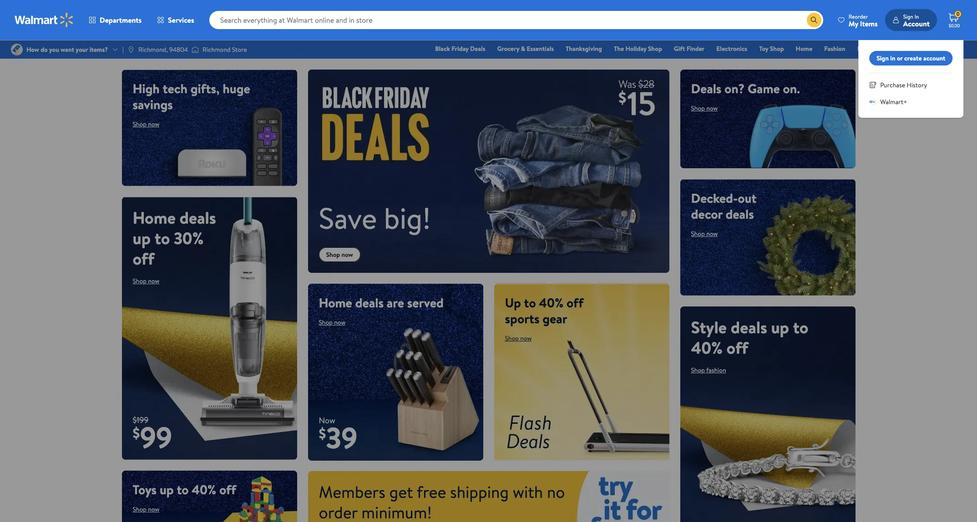 Task type: locate. For each thing, give the bounding box(es) containing it.
0 vertical spatial home
[[796, 44, 813, 53]]

$0.00
[[949, 22, 960, 29]]

shop now for save big!
[[326, 250, 353, 259]]

0 horizontal spatial $
[[133, 423, 140, 443]]

shop
[[648, 44, 662, 53], [770, 44, 784, 53], [691, 104, 705, 113], [133, 120, 147, 129], [691, 229, 705, 238], [326, 250, 340, 259], [133, 277, 147, 286], [319, 318, 333, 327], [505, 334, 519, 343], [691, 366, 705, 375], [133, 505, 147, 514]]

deals left on?
[[691, 80, 722, 97]]

0 vertical spatial walmart+
[[935, 44, 962, 53]]

now for home deals are served
[[334, 318, 346, 327]]

home
[[796, 44, 813, 53], [133, 207, 176, 229], [319, 294, 352, 312]]

my
[[849, 18, 859, 28]]

0 vertical spatial up
[[133, 227, 151, 250]]

big!
[[384, 198, 431, 238]]

1 vertical spatial up
[[771, 316, 789, 339]]

shop now link for home deals are served
[[319, 318, 346, 327]]

toy
[[759, 44, 769, 53]]

get
[[389, 481, 413, 504]]

39
[[326, 418, 358, 459]]

2 horizontal spatial 40%
[[691, 337, 723, 359]]

1 horizontal spatial home
[[319, 294, 352, 312]]

services
[[168, 15, 194, 25]]

walmart+ link down $0.00
[[931, 44, 966, 54]]

1 horizontal spatial walmart+
[[935, 44, 962, 53]]

off inside home deals up to 30% off
[[133, 248, 154, 270]]

sign inside button
[[877, 54, 889, 63]]

0 vertical spatial deals
[[470, 44, 486, 53]]

1 vertical spatial walmart+
[[881, 97, 907, 107]]

1 vertical spatial deals
[[691, 80, 722, 97]]

now for home deals up to 30% off
[[148, 277, 160, 286]]

2 vertical spatial up
[[160, 481, 174, 499]]

$ inside the now $ 39
[[319, 424, 326, 444]]

0 $0.00
[[949, 10, 960, 29]]

services button
[[149, 9, 202, 31]]

up inside home deals up to 30% off
[[133, 227, 151, 250]]

shop now for toys up to 40% off
[[133, 505, 160, 514]]

shop now for high tech gifts, huge savings
[[133, 120, 160, 129]]

off inside style deals up to 40% off
[[727, 337, 749, 359]]

off inside up to 40% off sports gear
[[567, 294, 584, 312]]

shop now for home deals up to 30% off
[[133, 277, 160, 286]]

shop now
[[691, 104, 718, 113], [133, 120, 160, 129], [691, 229, 718, 238], [326, 250, 353, 259], [133, 277, 160, 286], [319, 318, 346, 327], [505, 334, 532, 343], [133, 505, 160, 514]]

deals
[[470, 44, 486, 53], [691, 80, 722, 97]]

gift finder
[[674, 44, 705, 53]]

0 horizontal spatial home
[[133, 207, 176, 229]]

1 vertical spatial sign
[[877, 54, 889, 63]]

friday
[[452, 44, 469, 53]]

debit
[[908, 44, 923, 53]]

gear
[[543, 310, 568, 328]]

0 horizontal spatial up
[[133, 227, 151, 250]]

shop fashion
[[691, 366, 726, 375]]

1 horizontal spatial up
[[160, 481, 174, 499]]

shop now link for home deals up to 30% off
[[133, 277, 160, 286]]

shop for high tech gifts, huge savings
[[133, 120, 147, 129]]

40%
[[539, 294, 564, 312], [691, 337, 723, 359], [192, 481, 216, 499]]

0 horizontal spatial sign
[[877, 54, 889, 63]]

electronics
[[717, 44, 748, 53]]

deals for style deals up to 40% off
[[731, 316, 767, 339]]

sign inside sign in account
[[904, 13, 914, 20]]

deals inside style deals up to 40% off
[[731, 316, 767, 339]]

shop now link for decked-out decor deals
[[691, 229, 718, 238]]

deals on? game on.
[[691, 80, 800, 97]]

home deals up to 30% off
[[133, 207, 216, 270]]

shop now link
[[691, 104, 718, 113], [133, 120, 160, 129], [691, 229, 718, 238], [319, 247, 360, 262], [133, 277, 160, 286], [319, 318, 346, 327], [505, 334, 532, 343], [133, 505, 160, 514]]

40% inside up to 40% off sports gear
[[539, 294, 564, 312]]

sign left in
[[904, 13, 914, 20]]

walmart+
[[935, 44, 962, 53], [881, 97, 907, 107]]

shop now link for high tech gifts, huge savings
[[133, 120, 160, 129]]

0 vertical spatial sign
[[904, 13, 914, 20]]

history
[[907, 81, 927, 90]]

gift finder link
[[670, 44, 709, 54]]

reorder
[[849, 13, 868, 20]]

1 vertical spatial 40%
[[691, 337, 723, 359]]

walmart+ link down purchase history link
[[870, 97, 953, 107]]

home for 39
[[319, 294, 352, 312]]

2 horizontal spatial up
[[771, 316, 789, 339]]

up to 40% off sports gear
[[505, 294, 584, 328]]

walmart+ up account
[[935, 44, 962, 53]]

on?
[[725, 80, 745, 97]]

0 horizontal spatial 40%
[[192, 481, 216, 499]]

home inside home deals up to 30% off
[[133, 207, 176, 229]]

decor
[[691, 205, 723, 223]]

$
[[133, 423, 140, 443], [319, 424, 326, 444]]

no
[[547, 481, 565, 504]]

deals inside decked-out decor deals
[[726, 205, 754, 223]]

shop fashion link
[[691, 366, 726, 375]]

up for home deals up to 30% off
[[133, 227, 151, 250]]

to
[[155, 227, 170, 250], [524, 294, 536, 312], [793, 316, 809, 339], [177, 481, 189, 499]]

off
[[133, 248, 154, 270], [567, 294, 584, 312], [727, 337, 749, 359], [219, 481, 236, 499]]

1 horizontal spatial $
[[319, 424, 326, 444]]

shop now for decked-out decor deals
[[691, 229, 718, 238]]

sports
[[505, 310, 540, 328]]

now
[[319, 415, 335, 427]]

with
[[513, 481, 543, 504]]

was dollar $199, now dollar 99 group
[[122, 415, 172, 460]]

fashion
[[825, 44, 846, 53]]

0 horizontal spatial deals
[[470, 44, 486, 53]]

or
[[897, 54, 903, 63]]

shop for deals on? game on.
[[691, 104, 705, 113]]

Walmart Site-Wide search field
[[209, 11, 823, 29]]

savings
[[133, 96, 173, 113]]

0 horizontal spatial walmart+
[[881, 97, 907, 107]]

$ inside $199 $ 99
[[133, 423, 140, 443]]

thanksgiving
[[566, 44, 602, 53]]

purchase
[[881, 81, 906, 90]]

1 horizontal spatial sign
[[904, 13, 914, 20]]

2 vertical spatial home
[[319, 294, 352, 312]]

up inside style deals up to 40% off
[[771, 316, 789, 339]]

toys
[[133, 481, 157, 499]]

walmart+ down purchase
[[881, 97, 907, 107]]

shop now inside the shop now link
[[326, 250, 353, 259]]

now for toys up to 40% off
[[148, 505, 160, 514]]

are
[[387, 294, 404, 312]]

shop now link for toys up to 40% off
[[133, 505, 160, 514]]

deals right friday
[[470, 44, 486, 53]]

sign left the in
[[877, 54, 889, 63]]

$199
[[133, 415, 148, 426]]

1 vertical spatial home
[[133, 207, 176, 229]]

shop now for home deals are served
[[319, 318, 346, 327]]

one debit link
[[889, 44, 927, 54]]

1 horizontal spatial 40%
[[539, 294, 564, 312]]

sign in or create account button
[[870, 51, 953, 66]]

shop for toys up to 40% off
[[133, 505, 147, 514]]

game
[[748, 80, 780, 97]]

now for high tech gifts, huge savings
[[148, 120, 160, 129]]

deals inside home deals up to 30% off
[[180, 207, 216, 229]]

Search search field
[[209, 11, 823, 29]]

0
[[957, 10, 960, 18]]

finder
[[687, 44, 705, 53]]

walmart+ link
[[931, 44, 966, 54], [870, 97, 953, 107]]

0 vertical spatial 40%
[[539, 294, 564, 312]]

deals
[[726, 205, 754, 223], [180, 207, 216, 229], [355, 294, 384, 312], [731, 316, 767, 339]]

departments button
[[81, 9, 149, 31]]

home for 99
[[133, 207, 176, 229]]

1 horizontal spatial deals
[[691, 80, 722, 97]]

the
[[614, 44, 624, 53]]

1 vertical spatial walmart+ link
[[870, 97, 953, 107]]

purchase history
[[881, 81, 927, 90]]

tech
[[163, 80, 188, 97]]

up
[[133, 227, 151, 250], [771, 316, 789, 339], [160, 481, 174, 499]]



Task type: describe. For each thing, give the bounding box(es) containing it.
sign in account
[[904, 13, 930, 28]]

grocery & essentials
[[497, 44, 554, 53]]

minimum!
[[362, 502, 432, 523]]

account
[[904, 18, 930, 28]]

in
[[891, 54, 896, 63]]

now for up to 40% off sports gear
[[520, 334, 532, 343]]

fashion link
[[821, 44, 850, 54]]

members
[[319, 481, 386, 504]]

walmart+ image
[[870, 98, 877, 106]]

shop now for up to 40% off sports gear
[[505, 334, 532, 343]]

home deals are served
[[319, 294, 444, 312]]

sign for account
[[904, 13, 914, 20]]

shop for decked-out decor deals
[[691, 229, 705, 238]]

shop for home deals up to 30% off
[[133, 277, 147, 286]]

purchase history link
[[870, 81, 953, 90]]

create
[[905, 54, 922, 63]]

grocery & essentials link
[[493, 44, 558, 54]]

one
[[893, 44, 906, 53]]

essentials
[[527, 44, 554, 53]]

up for style deals up to 40% off
[[771, 316, 789, 339]]

search icon image
[[811, 16, 818, 24]]

shop now link for up to 40% off sports gear
[[505, 334, 532, 343]]

registry
[[858, 44, 881, 53]]

toy shop
[[759, 44, 784, 53]]

&
[[521, 44, 525, 53]]

deals for home deals up to 30% off
[[180, 207, 216, 229]]

$ for 39
[[319, 424, 326, 444]]

$ for 99
[[133, 423, 140, 443]]

home link
[[792, 44, 817, 54]]

the holiday shop link
[[610, 44, 666, 54]]

order
[[319, 502, 358, 523]]

shipping
[[450, 481, 509, 504]]

gifts,
[[191, 80, 220, 97]]

one debit
[[893, 44, 923, 53]]

black friday deals link
[[431, 44, 490, 54]]

fashion
[[707, 366, 726, 375]]

2 vertical spatial 40%
[[192, 481, 216, 499]]

the holiday shop
[[614, 44, 662, 53]]

deals for home deals are served
[[355, 294, 384, 312]]

shop for save big!
[[326, 250, 340, 259]]

served
[[407, 294, 444, 312]]

to inside home deals up to 30% off
[[155, 227, 170, 250]]

grocery
[[497, 44, 520, 53]]

now $ 39
[[319, 415, 358, 459]]

style deals up to 40% off
[[691, 316, 809, 359]]

registry link
[[853, 44, 885, 54]]

walmart image
[[15, 13, 74, 27]]

now for decked-out decor deals
[[707, 229, 718, 238]]

huge
[[223, 80, 250, 97]]

black friday deals
[[435, 44, 486, 53]]

decked-out decor deals
[[691, 189, 757, 223]]

shop now link for save big!
[[319, 247, 360, 262]]

to inside up to 40% off sports gear
[[524, 294, 536, 312]]

save big!
[[319, 198, 431, 238]]

sign in or create account
[[877, 54, 946, 63]]

style
[[691, 316, 727, 339]]

save
[[319, 198, 377, 238]]

0 vertical spatial walmart+ link
[[931, 44, 966, 54]]

up
[[505, 294, 521, 312]]

thanksgiving link
[[562, 44, 606, 54]]

gift
[[674, 44, 685, 53]]

high
[[133, 80, 160, 97]]

30%
[[174, 227, 204, 250]]

members get free shipping with no order minimum!
[[319, 481, 565, 523]]

on.
[[783, 80, 800, 97]]

shop for home deals are served
[[319, 318, 333, 327]]

shop now link for deals on? game on.
[[691, 104, 718, 113]]

decked-
[[691, 189, 738, 207]]

reorder my items
[[849, 13, 878, 28]]

2 horizontal spatial home
[[796, 44, 813, 53]]

black
[[435, 44, 450, 53]]

40% inside style deals up to 40% off
[[691, 337, 723, 359]]

electronics link
[[713, 44, 752, 54]]

items
[[860, 18, 878, 28]]

sign for or
[[877, 54, 889, 63]]

free
[[417, 481, 446, 504]]

shop for style deals up to 40% off
[[691, 366, 705, 375]]

99
[[140, 417, 172, 458]]

shop now for deals on? game on.
[[691, 104, 718, 113]]

now for deals on? game on.
[[707, 104, 718, 113]]

$199 $ 99
[[133, 415, 172, 458]]

holiday
[[626, 44, 647, 53]]

departments
[[100, 15, 142, 25]]

shop for up to 40% off sports gear
[[505, 334, 519, 343]]

high tech gifts, huge savings
[[133, 80, 250, 113]]

now dollar 39 null group
[[308, 415, 358, 461]]

toys up to 40% off
[[133, 481, 236, 499]]

out
[[738, 189, 757, 207]]

toy shop link
[[755, 44, 788, 54]]

account
[[924, 54, 946, 63]]

now for save big!
[[342, 250, 353, 259]]

in
[[915, 13, 919, 20]]

to inside style deals up to 40% off
[[793, 316, 809, 339]]



Task type: vqa. For each thing, say whether or not it's contained in the screenshot.
'Style' to the top
no



